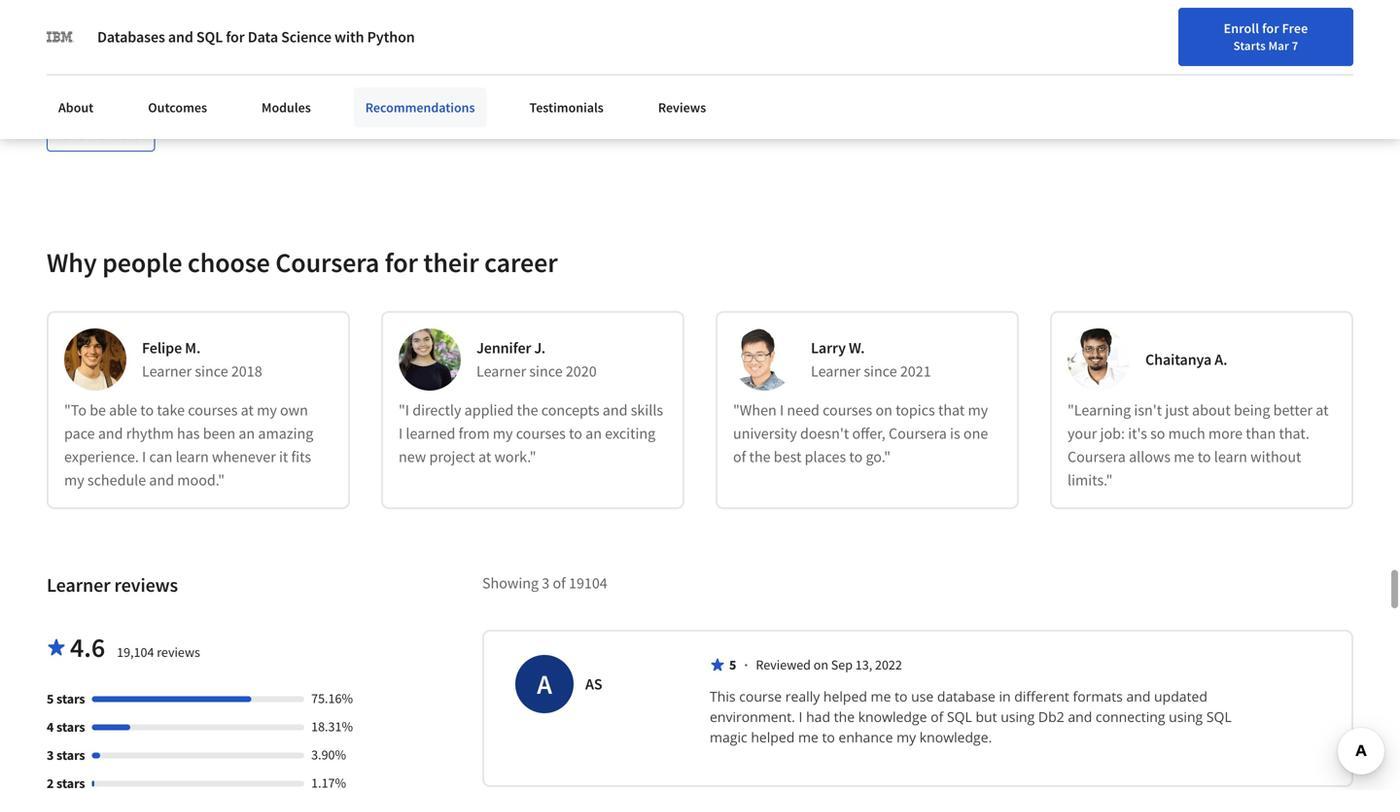 Task type: describe. For each thing, give the bounding box(es) containing it.
on inside the "when i need courses on topics that my university doesn't offer, coursera is one of the best places to go."
[[876, 401, 893, 420]]

5 for 5 stars
[[47, 690, 54, 708]]

outcomes
[[148, 99, 207, 116]]

to inside the "when i need courses on topics that my university doesn't offer, coursera is one of the best places to go."
[[850, 447, 863, 467]]

19104
[[569, 574, 608, 593]]

1 using from the left
[[1001, 708, 1035, 726]]

experience.
[[64, 447, 139, 467]]

environment.
[[710, 708, 796, 726]]

much
[[1169, 424, 1206, 443]]

5 for 5
[[730, 656, 737, 674]]

3 degree from the left
[[730, 69, 769, 86]]

to inside "learning isn't just about being better at your job: it's so much more than that. coursera allows me to learn without limits."
[[1198, 447, 1212, 467]]

w.
[[849, 338, 865, 358]]

log in
[[1263, 22, 1298, 40]]

why people choose coursera for their career
[[47, 245, 558, 280]]

able
[[109, 401, 137, 420]]

at for courses
[[241, 401, 254, 420]]

1 vertical spatial 3
[[47, 747, 54, 764]]

for right join
[[1343, 25, 1361, 42]]

an inside '"to be able to take courses at my own pace and rhythm has been an amazing experience. i can learn whenever it fits my schedule and mood."'
[[239, 424, 255, 443]]

4.6
[[70, 631, 105, 665]]

1 vertical spatial of
[[553, 574, 566, 593]]

i inside the "when i need courses on topics that my university doesn't offer, coursera is one of the best places to go."
[[780, 401, 784, 420]]

"to
[[64, 401, 87, 420]]

and up connecting
[[1127, 688, 1151, 706]]

"when
[[733, 401, 777, 420]]

been
[[203, 424, 236, 443]]

formats
[[1073, 688, 1123, 706]]

showing 3 of 19104
[[482, 574, 608, 593]]

database
[[938, 688, 996, 706]]

knowledge
[[859, 708, 927, 726]]

2022
[[875, 656, 902, 674]]

"when i need courses on topics that my university doesn't offer, coursera is one of the best places to go."
[[733, 401, 989, 467]]

for left their
[[385, 245, 418, 280]]

different
[[1015, 688, 1070, 706]]

best
[[774, 447, 802, 467]]

people
[[102, 245, 182, 280]]

stars for 4 stars
[[56, 719, 85, 736]]

felipe m. learner since 2018
[[142, 338, 262, 381]]

more inside button
[[108, 125, 140, 143]]

of inside the "when i need courses on topics that my university doesn't offer, coursera is one of the best places to go."
[[733, 447, 746, 467]]

db2
[[1039, 708, 1065, 726]]

work."
[[495, 447, 536, 467]]

free for enroll for free starts mar 7
[[1283, 19, 1309, 37]]

mood."
[[177, 471, 225, 490]]

0 horizontal spatial me
[[799, 728, 819, 747]]

at inside "i directly applied the concepts and skills i learned from my courses to an exciting new project at work."
[[479, 447, 491, 467]]

skills
[[631, 401, 663, 420]]

and down can
[[149, 471, 174, 490]]

since for m.
[[195, 362, 228, 381]]

to inside '"to be able to take courses at my own pace and rhythm has been an amazing experience. i can learn whenever it fits my schedule and mood."'
[[140, 401, 154, 420]]

jennifer j. learner since 2020
[[477, 338, 597, 381]]

exciting
[[605, 424, 656, 443]]

2 using from the left
[[1169, 708, 1203, 726]]

magic
[[710, 728, 748, 747]]

recommendations link
[[354, 88, 487, 127]]

stars for 3 stars
[[56, 747, 85, 764]]

felipe
[[142, 338, 182, 358]]

offer,
[[853, 424, 886, 443]]

is
[[950, 424, 961, 443]]

4
[[47, 719, 54, 736]]

data
[[248, 27, 278, 47]]

chaitanya
[[1146, 350, 1212, 370]]

sep
[[831, 656, 853, 674]]

learner up 4.6
[[47, 573, 110, 598]]

1 horizontal spatial 3
[[542, 574, 550, 593]]

really
[[786, 688, 820, 706]]

showing
[[482, 574, 539, 593]]

courses inside "i directly applied the concepts and skills i learned from my courses to an exciting new project at work."
[[516, 424, 566, 443]]

reviewed on sep 13, 2022
[[756, 656, 902, 674]]

2020
[[566, 362, 597, 381]]

of inside this course really helped me to use database in different formats and updated environment. i had the knowledge of sql but using db2 and connecting using sql magic helped me to enhance my knowledge.
[[931, 708, 944, 726]]

reviews link
[[647, 88, 718, 127]]

fits
[[291, 447, 311, 467]]

but
[[976, 708, 998, 726]]

75.16%
[[311, 690, 353, 708]]

at for better
[[1316, 401, 1329, 420]]

log in link
[[1253, 19, 1307, 43]]

m.
[[185, 338, 201, 358]]

topics
[[896, 401, 935, 420]]

limits."
[[1068, 471, 1113, 490]]

outcomes link
[[136, 88, 219, 127]]

rhythm
[[126, 424, 174, 443]]

log
[[1263, 22, 1284, 40]]

starts
[[1234, 38, 1266, 53]]

to left "use"
[[895, 688, 908, 706]]

coursera inside the "when i need courses on topics that my university doesn't offer, coursera is one of the best places to go."
[[889, 424, 947, 443]]

enroll for free starts mar 7
[[1224, 19, 1309, 53]]

j.
[[534, 338, 546, 358]]

learner reviews
[[47, 573, 178, 598]]

0 horizontal spatial helped
[[751, 728, 795, 747]]

and inside "i directly applied the concepts and skills i learned from my courses to an exciting new project at work."
[[603, 401, 628, 420]]

so
[[1151, 424, 1166, 443]]

and up "experience."
[[98, 424, 123, 443]]

7
[[1292, 38, 1299, 53]]

my left own
[[257, 401, 277, 420]]

knowledge.
[[920, 728, 992, 747]]

19,104 reviews
[[117, 644, 200, 661]]

and down formats
[[1068, 708, 1093, 726]]

stars for 5 stars
[[56, 690, 85, 708]]

learner for felipe
[[142, 362, 192, 381]]

as
[[586, 675, 603, 694]]

2021
[[901, 362, 932, 381]]

since for w.
[[864, 362, 897, 381]]

this
[[710, 688, 736, 706]]

enroll
[[1224, 19, 1260, 37]]

go."
[[866, 447, 891, 467]]

1 horizontal spatial helped
[[824, 688, 868, 706]]

"learning isn't just about being better at your job: it's so much more than that. coursera allows me to learn without limits."
[[1068, 401, 1329, 490]]

use
[[912, 688, 934, 706]]

university
[[733, 424, 797, 443]]

my inside this course really helped me to use database in different formats and updated environment. i had the knowledge of sql but using db2 and connecting using sql magic helped me to enhance my knowledge.
[[897, 728, 916, 747]]

4 stars
[[47, 719, 85, 736]]

whenever
[[212, 447, 276, 467]]

doesn't
[[800, 424, 849, 443]]

this course really helped me to use database in different formats and updated environment. i had the knowledge of sql but using db2 and connecting using sql magic helped me to enhance my knowledge.
[[710, 688, 1236, 747]]

2 degree from the left
[[397, 69, 437, 86]]

learner for larry
[[811, 362, 861, 381]]

the inside this course really helped me to use database in different formats and updated environment. i had the knowledge of sql but using db2 and connecting using sql magic helped me to enhance my knowledge.
[[834, 708, 855, 726]]



Task type: locate. For each thing, give the bounding box(es) containing it.
show
[[62, 125, 95, 143]]

0 horizontal spatial at
[[241, 401, 254, 420]]

2 vertical spatial stars
[[56, 747, 85, 764]]

a
[[537, 668, 552, 702]]

0 horizontal spatial your
[[1068, 424, 1098, 443]]

for left data
[[226, 27, 245, 47]]

testimonials
[[530, 99, 604, 116]]

reviews for 19,104 reviews
[[157, 644, 200, 661]]

at right the better
[[1316, 401, 1329, 420]]

reviews for learner reviews
[[114, 573, 178, 598]]

course
[[739, 688, 782, 706]]

1 vertical spatial your
[[1068, 424, 1098, 443]]

join
[[1314, 25, 1340, 42]]

recommendations
[[365, 99, 475, 116]]

learn down the has
[[176, 447, 209, 467]]

0 horizontal spatial since
[[195, 362, 228, 381]]

using down in
[[1001, 708, 1035, 726]]

2 horizontal spatial courses
[[823, 401, 873, 420]]

learner inside the "jennifer j. learner since 2020"
[[477, 362, 526, 381]]

0 vertical spatial coursera
[[276, 245, 380, 280]]

"i directly applied the concepts and skills i learned from my courses to an exciting new project at work."
[[399, 401, 663, 467]]

19,104
[[117, 644, 154, 661]]

2 horizontal spatial of
[[931, 708, 944, 726]]

i left the need
[[780, 401, 784, 420]]

2 vertical spatial coursera
[[1068, 447, 1126, 467]]

since inside the larry w. learner since 2021
[[864, 362, 897, 381]]

1 horizontal spatial since
[[529, 362, 563, 381]]

free for join for free
[[1363, 25, 1390, 42]]

of left 19104
[[553, 574, 566, 593]]

more
[[108, 125, 140, 143], [1209, 424, 1243, 443]]

new
[[1178, 22, 1203, 40]]

3 stars from the top
[[56, 747, 85, 764]]

sql down updated
[[1207, 708, 1232, 726]]

2 horizontal spatial me
[[1174, 447, 1195, 467]]

schedule
[[87, 471, 146, 490]]

stars down 4 stars
[[56, 747, 85, 764]]

1 horizontal spatial me
[[871, 688, 891, 706]]

larry w. learner since 2021
[[811, 338, 932, 381]]

0 horizontal spatial coursera
[[276, 245, 380, 280]]

5 up '4'
[[47, 690, 54, 708]]

helped down sep
[[824, 688, 868, 706]]

about
[[58, 99, 94, 116]]

at
[[241, 401, 254, 420], [1316, 401, 1329, 420], [479, 447, 491, 467]]

on up "offer,"
[[876, 401, 893, 420]]

2 since from the left
[[529, 362, 563, 381]]

1 stars from the top
[[56, 690, 85, 708]]

reviews right 19,104
[[157, 644, 200, 661]]

at down the 'from'
[[479, 447, 491, 467]]

me down much
[[1174, 447, 1195, 467]]

0 horizontal spatial an
[[239, 424, 255, 443]]

an down concepts
[[586, 424, 602, 443]]

1 vertical spatial stars
[[56, 719, 85, 736]]

an inside "i directly applied the concepts and skills i learned from my courses to an exciting new project at work."
[[586, 424, 602, 443]]

the inside "i directly applied the concepts and skills i learned from my courses to an exciting new project at work."
[[517, 401, 538, 420]]

to up rhythm
[[140, 401, 154, 420]]

1 horizontal spatial an
[[586, 424, 602, 443]]

i inside '"to be able to take courses at my own pace and rhythm has been an amazing experience. i can learn whenever it fits my schedule and mood."'
[[142, 447, 146, 467]]

since inside the "jennifer j. learner since 2020"
[[529, 362, 563, 381]]

1 horizontal spatial courses
[[516, 424, 566, 443]]

to down much
[[1198, 447, 1212, 467]]

1 vertical spatial me
[[871, 688, 891, 706]]

0 vertical spatial 3
[[542, 574, 550, 593]]

reviews up 19,104
[[114, 573, 178, 598]]

1 horizontal spatial 5
[[730, 656, 737, 674]]

courses up been
[[188, 401, 238, 420]]

1 vertical spatial on
[[814, 656, 829, 674]]

learner inside felipe m. learner since 2018
[[142, 362, 192, 381]]

from
[[459, 424, 490, 443]]

the inside the "when i need courses on topics that my university doesn't offer, coursera is one of the best places to go."
[[750, 447, 771, 467]]

testimonials link
[[518, 88, 616, 127]]

sql up "knowledge."
[[947, 708, 973, 726]]

new
[[399, 447, 426, 467]]

show 8 more button
[[47, 117, 155, 152]]

0 horizontal spatial 3
[[47, 747, 54, 764]]

3 stars
[[47, 747, 85, 764]]

own
[[280, 401, 308, 420]]

and up 'exciting' at bottom left
[[603, 401, 628, 420]]

1 horizontal spatial more
[[1209, 424, 1243, 443]]

courses inside the "when i need courses on topics that my university doesn't offer, coursera is one of the best places to go."
[[823, 401, 873, 420]]

1 since from the left
[[195, 362, 228, 381]]

find
[[1122, 22, 1147, 40]]

courses up work."
[[516, 424, 566, 443]]

0 horizontal spatial of
[[553, 574, 566, 593]]

0 horizontal spatial the
[[517, 401, 538, 420]]

than
[[1246, 424, 1276, 443]]

1 horizontal spatial at
[[479, 447, 491, 467]]

learner inside the larry w. learner since 2021
[[811, 362, 861, 381]]

1 vertical spatial 5
[[47, 690, 54, 708]]

since inside felipe m. learner since 2018
[[195, 362, 228, 381]]

3
[[542, 574, 550, 593], [47, 747, 54, 764]]

of down "use"
[[931, 708, 944, 726]]

career
[[1206, 22, 1244, 40]]

helped down environment.
[[751, 728, 795, 747]]

4 degree from the left
[[1062, 69, 1102, 86]]

0 vertical spatial 5
[[730, 656, 737, 674]]

their
[[423, 245, 479, 280]]

show 8 more
[[62, 125, 140, 143]]

more down about
[[1209, 424, 1243, 443]]

my inside the "when i need courses on topics that my university doesn't offer, coursera is one of the best places to go."
[[968, 401, 989, 420]]

it's
[[1129, 424, 1148, 443]]

using down updated
[[1169, 708, 1203, 726]]

concepts
[[542, 401, 600, 420]]

and right databases
[[168, 27, 193, 47]]

at inside "learning isn't just about being better at your job: it's so much more than that. coursera allows me to learn without limits."
[[1316, 401, 1329, 420]]

"learning
[[1068, 401, 1131, 420]]

learn for has
[[176, 447, 209, 467]]

0 vertical spatial your
[[1150, 22, 1175, 40]]

my inside "i directly applied the concepts and skills i learned from my courses to an exciting new project at work."
[[493, 424, 513, 443]]

0 horizontal spatial courses
[[188, 401, 238, 420]]

1 vertical spatial more
[[1209, 424, 1243, 443]]

better
[[1274, 401, 1313, 420]]

1 an from the left
[[239, 424, 255, 443]]

project
[[429, 447, 475, 467]]

1 horizontal spatial coursera
[[889, 424, 947, 443]]

join for free link
[[1309, 15, 1395, 52]]

learn for more
[[1215, 447, 1248, 467]]

my up work."
[[493, 424, 513, 443]]

your down "learning at bottom
[[1068, 424, 1098, 443]]

courses up "offer,"
[[823, 401, 873, 420]]

why
[[47, 245, 97, 280]]

me
[[1174, 447, 1195, 467], [871, 688, 891, 706], [799, 728, 819, 747]]

learned
[[406, 424, 456, 443]]

i left had at bottom
[[799, 708, 803, 726]]

modules link
[[250, 88, 323, 127]]

a.
[[1215, 350, 1228, 370]]

1 horizontal spatial on
[[876, 401, 893, 420]]

3 down '4'
[[47, 747, 54, 764]]

2 vertical spatial of
[[931, 708, 944, 726]]

0 vertical spatial the
[[517, 401, 538, 420]]

5 up this
[[730, 656, 737, 674]]

me inside "learning isn't just about being better at your job: it's so much more than that. coursera allows me to learn without limits."
[[1174, 447, 1195, 467]]

2 stars from the top
[[56, 719, 85, 736]]

need
[[787, 401, 820, 420]]

learn inside '"to be able to take courses at my own pace and rhythm has been an amazing experience. i can learn whenever it fits my schedule and mood."'
[[176, 447, 209, 467]]

0 horizontal spatial free
[[1283, 19, 1309, 37]]

my up one at the right bottom of the page
[[968, 401, 989, 420]]

0 vertical spatial helped
[[824, 688, 868, 706]]

can
[[149, 447, 173, 467]]

isn't
[[1135, 401, 1163, 420]]

0 horizontal spatial learn
[[176, 447, 209, 467]]

since for j.
[[529, 362, 563, 381]]

an up whenever
[[239, 424, 255, 443]]

since down m.
[[195, 362, 228, 381]]

stars right '4'
[[56, 719, 85, 736]]

3 right showing
[[542, 574, 550, 593]]

None search field
[[277, 12, 598, 51]]

2 an from the left
[[586, 424, 602, 443]]

18.31%
[[311, 718, 353, 736]]

my down "knowledge"
[[897, 728, 916, 747]]

0 horizontal spatial using
[[1001, 708, 1035, 726]]

free up '7'
[[1283, 19, 1309, 37]]

learn down than
[[1215, 447, 1248, 467]]

courses
[[188, 401, 238, 420], [823, 401, 873, 420], [516, 424, 566, 443]]

of down the university
[[733, 447, 746, 467]]

about link
[[47, 88, 105, 127]]

1 horizontal spatial using
[[1169, 708, 1203, 726]]

learner down larry
[[811, 362, 861, 381]]

in
[[999, 688, 1011, 706]]

1 horizontal spatial the
[[750, 447, 771, 467]]

i left can
[[142, 447, 146, 467]]

enhance
[[839, 728, 893, 747]]

in
[[1287, 22, 1298, 40]]

1 horizontal spatial learn
[[1215, 447, 1248, 467]]

the right had at bottom
[[834, 708, 855, 726]]

2 horizontal spatial the
[[834, 708, 855, 726]]

1 horizontal spatial sql
[[947, 708, 973, 726]]

free right join
[[1363, 25, 1390, 42]]

coursera inside "learning isn't just about being better at your job: it's so much more than that. coursera allows me to learn without limits."
[[1068, 447, 1126, 467]]

me down had at bottom
[[799, 728, 819, 747]]

to inside "i directly applied the concepts and skills i learned from my courses to an exciting new project at work."
[[569, 424, 583, 443]]

i down "i at bottom left
[[399, 424, 403, 443]]

sql left data
[[196, 27, 223, 47]]

1 vertical spatial the
[[750, 447, 771, 467]]

modules
[[262, 99, 311, 116]]

2 vertical spatial me
[[799, 728, 819, 747]]

my down "experience."
[[64, 471, 84, 490]]

0 vertical spatial more
[[108, 125, 140, 143]]

to left go."
[[850, 447, 863, 467]]

find your new career link
[[1112, 19, 1253, 44]]

1 horizontal spatial free
[[1363, 25, 1390, 42]]

1 degree from the left
[[64, 69, 104, 86]]

i inside this course really helped me to use database in different formats and updated environment. i had the knowledge of sql but using db2 and connecting using sql magic helped me to enhance my knowledge.
[[799, 708, 803, 726]]

the right applied
[[517, 401, 538, 420]]

"to be able to take courses at my own pace and rhythm has been an amazing experience. i can learn whenever it fits my schedule and mood."
[[64, 401, 314, 490]]

1 learn from the left
[[176, 447, 209, 467]]

courses inside '"to be able to take courses at my own pace and rhythm has been an amazing experience. i can learn whenever it fits my schedule and mood."'
[[188, 401, 238, 420]]

2 horizontal spatial since
[[864, 362, 897, 381]]

ibm image
[[47, 23, 74, 51]]

learner for jennifer
[[477, 362, 526, 381]]

your
[[1150, 22, 1175, 40], [1068, 424, 1098, 443]]

had
[[806, 708, 831, 726]]

more inside "learning isn't just about being better at your job: it's so much more than that. coursera allows me to learn without limits."
[[1209, 424, 1243, 443]]

take
[[157, 401, 185, 420]]

2 horizontal spatial coursera
[[1068, 447, 1126, 467]]

be
[[90, 401, 106, 420]]

0 horizontal spatial 5
[[47, 690, 54, 708]]

at down 2018
[[241, 401, 254, 420]]

the down the university
[[750, 447, 771, 467]]

has
[[177, 424, 200, 443]]

0 vertical spatial me
[[1174, 447, 1195, 467]]

learner
[[142, 362, 192, 381], [477, 362, 526, 381], [811, 362, 861, 381], [47, 573, 110, 598]]

1 vertical spatial reviews
[[157, 644, 200, 661]]

at inside '"to be able to take courses at my own pace and rhythm has been an amazing experience. i can learn whenever it fits my schedule and mood."'
[[241, 401, 254, 420]]

1 horizontal spatial your
[[1150, 22, 1175, 40]]

0 vertical spatial stars
[[56, 690, 85, 708]]

0 horizontal spatial on
[[814, 656, 829, 674]]

to
[[140, 401, 154, 420], [569, 424, 583, 443], [850, 447, 863, 467], [1198, 447, 1212, 467], [895, 688, 908, 706], [822, 728, 835, 747]]

i inside "i directly applied the concepts and skills i learned from my courses to an exciting new project at work."
[[399, 424, 403, 443]]

learner down felipe
[[142, 362, 192, 381]]

allows
[[1129, 447, 1171, 467]]

1 vertical spatial coursera
[[889, 424, 947, 443]]

chaitanya a.
[[1146, 350, 1228, 370]]

since down w.
[[864, 362, 897, 381]]

0 vertical spatial on
[[876, 401, 893, 420]]

2 vertical spatial the
[[834, 708, 855, 726]]

python
[[367, 27, 415, 47]]

to down concepts
[[569, 424, 583, 443]]

free inside the enroll for free starts mar 7
[[1283, 19, 1309, 37]]

your right the find
[[1150, 22, 1175, 40]]

that
[[939, 401, 965, 420]]

mar
[[1269, 38, 1290, 53]]

0 vertical spatial of
[[733, 447, 746, 467]]

coursera image
[[23, 16, 147, 47]]

updated
[[1155, 688, 1208, 706]]

13,
[[856, 656, 873, 674]]

sql
[[196, 27, 223, 47], [947, 708, 973, 726], [1207, 708, 1232, 726]]

find your new career
[[1122, 22, 1244, 40]]

more right 8
[[108, 125, 140, 143]]

one
[[964, 424, 989, 443]]

1 horizontal spatial of
[[733, 447, 746, 467]]

stars up 4 stars
[[56, 690, 85, 708]]

to down had at bottom
[[822, 728, 835, 747]]

learn inside "learning isn't just about being better at your job: it's so much more than that. coursera allows me to learn without limits."
[[1215, 447, 1248, 467]]

2 learn from the left
[[1215, 447, 1248, 467]]

3.90%
[[311, 746, 346, 764]]

learner down jennifer
[[477, 362, 526, 381]]

stars
[[56, 690, 85, 708], [56, 719, 85, 736], [56, 747, 85, 764]]

2 horizontal spatial sql
[[1207, 708, 1232, 726]]

on left sep
[[814, 656, 829, 674]]

me up "knowledge"
[[871, 688, 891, 706]]

3 since from the left
[[864, 362, 897, 381]]

0 vertical spatial reviews
[[114, 573, 178, 598]]

since down j. at the left
[[529, 362, 563, 381]]

for inside the enroll for free starts mar 7
[[1263, 19, 1280, 37]]

2 horizontal spatial at
[[1316, 401, 1329, 420]]

"i
[[399, 401, 410, 420]]

for up mar
[[1263, 19, 1280, 37]]

collection element
[[35, 0, 1366, 183]]

just
[[1166, 401, 1189, 420]]

0 horizontal spatial sql
[[196, 27, 223, 47]]

your inside "learning isn't just about being better at your job: it's so much more than that. coursera allows me to learn without limits."
[[1068, 424, 1098, 443]]

2018
[[231, 362, 262, 381]]

0 horizontal spatial more
[[108, 125, 140, 143]]

1 vertical spatial helped
[[751, 728, 795, 747]]

connecting
[[1096, 708, 1166, 726]]



Task type: vqa. For each thing, say whether or not it's contained in the screenshot.
19,104
yes



